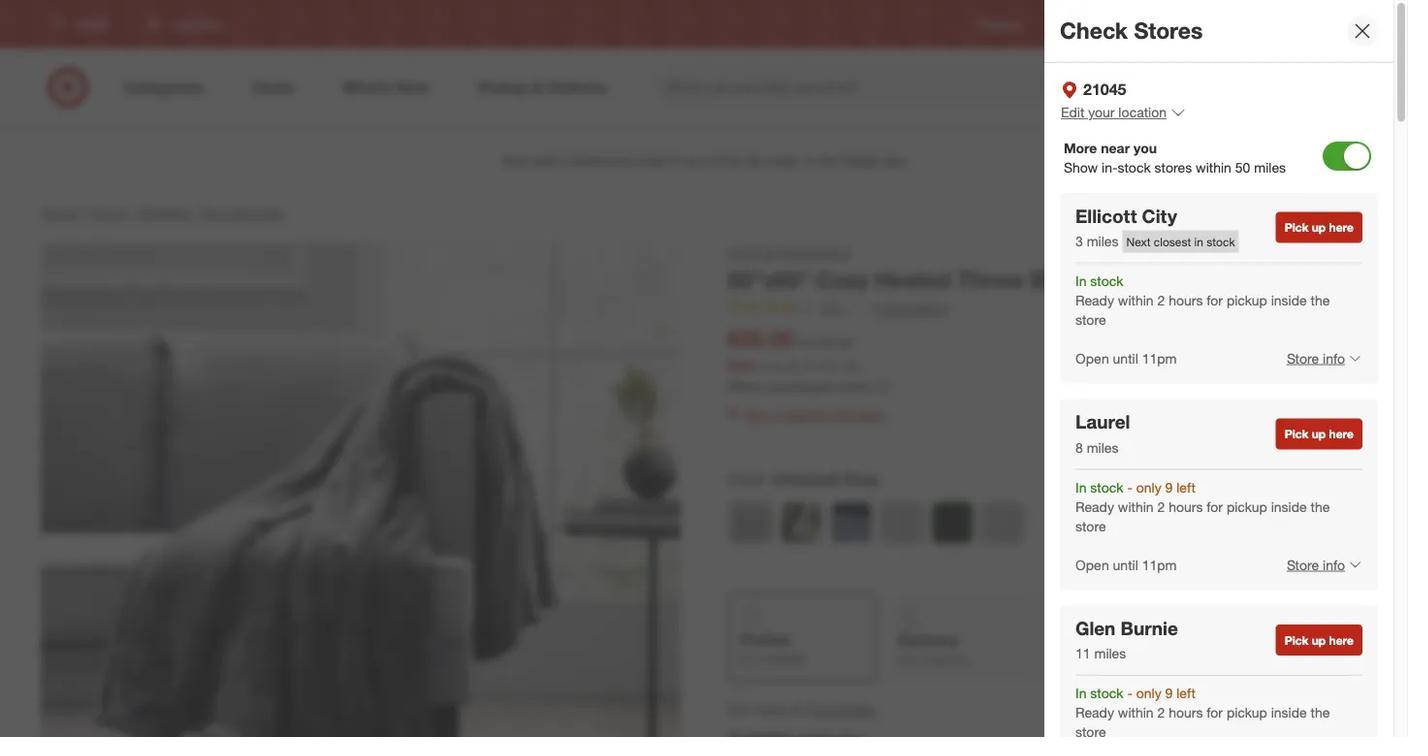 Task type: locate. For each thing, give the bounding box(es) containing it.
up for laurel
[[1313, 427, 1327, 441]]

11pm down "in stock ready within 2 hours for pickup inside the store"
[[1143, 350, 1177, 367]]

within down laurel 8 miles
[[1118, 498, 1154, 515]]

burnie
[[1121, 617, 1179, 640]]

within inside more near you show in-stock stores within 50 miles
[[1196, 159, 1232, 176]]

1 vertical spatial hours
[[1169, 498, 1204, 515]]

2 vertical spatial the
[[1311, 704, 1331, 721]]

within down next
[[1118, 292, 1154, 309]]

2 stores from the left
[[1135, 17, 1204, 44]]

0 horizontal spatial stores
[[1135, 17, 1204, 44]]

ready for laurel
[[1076, 498, 1115, 515]]

0 vertical spatial in stock - only 9 left ready within 2 hours for pickup inside the store
[[1076, 479, 1331, 534]]

2 store from the top
[[1076, 517, 1107, 534]]

left
[[1177, 479, 1196, 496], [1177, 685, 1196, 702]]

brookstone up cozy
[[781, 244, 851, 261]]

only for glen burnie
[[1137, 685, 1162, 702]]

2 inside "in stock ready within 2 hours for pickup inside the store"
[[1158, 292, 1166, 309]]

0 vertical spatial ready
[[1076, 292, 1115, 309]]

0 vertical spatial in
[[1076, 272, 1087, 289]]

not
[[740, 652, 759, 667], [899, 653, 918, 668], [728, 699, 753, 718]]

gray
[[844, 469, 879, 488]]

1 vertical spatial until
[[1113, 556, 1139, 573]]

11pm for 8
[[1143, 556, 1177, 573]]

in for ellicott
[[1076, 272, 1087, 289]]

2 vertical spatial in
[[1076, 685, 1087, 702]]

3 pick up here from the top
[[1285, 633, 1354, 648]]

off
[[842, 358, 856, 373]]

2 store info from the top
[[1287, 556, 1346, 573]]

1 horizontal spatial /
[[131, 205, 135, 222]]

available inside delivery not available
[[921, 653, 966, 668]]

1 stores from the left
[[1338, 17, 1372, 31]]

11pm up burnie
[[1143, 556, 1177, 573]]

open until 11pm up burnie
[[1076, 556, 1177, 573]]

0 horizontal spatial available
[[762, 652, 807, 667]]

in stock - only 9 left ready within 2 hours for pickup inside the store for laurel
[[1076, 479, 1331, 534]]

3 in from the top
[[1076, 685, 1087, 702]]

1 vertical spatial up
[[1313, 427, 1327, 441]]

here for ellicott city
[[1330, 220, 1354, 235]]

stores
[[1155, 159, 1193, 176]]

- right blanket
[[1117, 266, 1126, 293]]

0 vertical spatial here
[[1330, 220, 1354, 235]]

up for ellicott city
[[1313, 220, 1327, 235]]

2 pickup from the top
[[1227, 498, 1268, 515]]

1 in from the top
[[1076, 272, 1087, 289]]

1 vertical spatial only
[[1137, 685, 1162, 702]]

2 info from the top
[[1323, 556, 1346, 573]]

shipping
[[1056, 630, 1121, 649]]

1 vertical spatial left
[[1177, 685, 1196, 702]]

2 vertical spatial pick
[[1285, 633, 1309, 648]]

stock down ellicott
[[1091, 272, 1124, 289]]

1 hours from the top
[[1169, 292, 1204, 309]]

check stores dialog
[[1045, 0, 1409, 737]]

- down dec
[[1128, 685, 1133, 702]]

0 vertical spatial 1
[[821, 358, 828, 373]]

1 vertical spatial store
[[1076, 517, 1107, 534]]

pick up here button
[[1277, 212, 1363, 243], [1277, 419, 1363, 450], [1277, 625, 1363, 656]]

0 horizontal spatial 1
[[773, 406, 780, 423]]

left for glen burnie
[[1177, 685, 1196, 702]]

1 in stock - only 9 left ready within 2 hours for pickup inside the store from the top
[[1076, 479, 1331, 534]]

1 vertical spatial pick up here
[[1285, 427, 1354, 441]]

item
[[859, 406, 886, 423]]

1 vertical spatial store
[[1287, 556, 1320, 573]]

redcard
[[1139, 17, 1186, 31]]

3 pick up here button from the top
[[1277, 625, 1363, 656]]

stock
[[1118, 159, 1151, 176], [1207, 234, 1236, 249], [1091, 272, 1124, 289], [1091, 479, 1124, 496], [1091, 685, 1124, 702]]

0 vertical spatial until
[[1113, 350, 1139, 367]]

inside for laurel
[[1272, 498, 1308, 515]]

1 here from the top
[[1330, 220, 1354, 235]]

get
[[1056, 652, 1075, 667]]

green plaid image
[[781, 503, 822, 543]]

search
[[1125, 80, 1171, 99]]

2 open until 11pm from the top
[[1076, 556, 1177, 573]]

1 inside the $35.00 reg $35.49 sale save $ 0.49 ( 1 % off )
[[821, 358, 828, 373]]

50"x60"
[[728, 266, 810, 293]]

color
[[728, 469, 765, 488]]

0 vertical spatial the
[[1311, 292, 1331, 309]]

registry
[[979, 17, 1022, 31]]

1 11pm from the top
[[1143, 350, 1177, 367]]

stores up the search
[[1135, 17, 1204, 44]]

info
[[1323, 350, 1346, 367], [1323, 556, 1346, 573]]

1 the from the top
[[1311, 292, 1331, 309]]

2 hours from the top
[[1169, 498, 1204, 515]]

2 9 from the top
[[1166, 685, 1173, 702]]

1 vertical spatial store info button
[[1275, 544, 1363, 586]]

2 only from the top
[[1137, 685, 1162, 702]]

0 vertical spatial -
[[1117, 266, 1126, 293]]

open up laurel
[[1076, 350, 1110, 367]]

1 vertical spatial in stock - only 9 left ready within 2 hours for pickup inside the store
[[1076, 685, 1331, 737]]

hours for laurel
[[1169, 498, 1204, 515]]

1 vertical spatial open
[[1076, 556, 1110, 573]]

3 the from the top
[[1311, 704, 1331, 721]]

available inside pickup not available
[[762, 652, 807, 667]]

within
[[1196, 159, 1232, 176], [1118, 292, 1154, 309], [1118, 498, 1154, 515], [1118, 704, 1154, 721]]

0 vertical spatial open until 11pm
[[1076, 350, 1177, 367]]

open until 11pm up laurel
[[1076, 350, 1177, 367]]

pick
[[1285, 220, 1309, 235], [1285, 427, 1309, 441], [1285, 633, 1309, 648]]

2 the from the top
[[1311, 498, 1331, 515]]

open
[[1076, 350, 1110, 367], [1076, 556, 1110, 573]]

1 vertical spatial 1
[[773, 406, 780, 423]]

stock right in
[[1207, 234, 1236, 249]]

thu,
[[1103, 652, 1126, 667]]

miles inside "glen burnie 11 miles"
[[1095, 645, 1127, 662]]

pickup for laurel
[[1227, 498, 1268, 515]]

1 vertical spatial -
[[1128, 479, 1133, 496]]

in down it
[[1076, 685, 1087, 702]]

stock down the thu,
[[1091, 685, 1124, 702]]

1
[[821, 358, 828, 373], [773, 406, 780, 423]]

miles
[[1255, 159, 1287, 176], [1087, 232, 1119, 249], [1087, 439, 1119, 456], [1095, 645, 1127, 662]]

1 horizontal spatial available
[[921, 653, 966, 668]]

until for city
[[1113, 350, 1139, 367]]

2 in stock - only 9 left ready within 2 hours for pickup inside the store from the top
[[1076, 685, 1331, 737]]

0 vertical spatial pick up here button
[[1277, 212, 1363, 243]]

ready down 8
[[1076, 498, 1115, 515]]

open for 8
[[1076, 556, 1110, 573]]

in inside "in stock ready within 2 hours for pickup inside the store"
[[1076, 272, 1087, 289]]

pick up here button for ellicott city
[[1277, 212, 1363, 243]]

0 vertical spatial info
[[1323, 350, 1346, 367]]

0 vertical spatial open
[[1076, 350, 1110, 367]]

store info
[[1287, 350, 1346, 367], [1287, 556, 1346, 573]]

within left 50
[[1196, 159, 1232, 176]]

pick up here for glen burnie
[[1285, 633, 1354, 648]]

2 up from the top
[[1313, 427, 1327, 441]]

$35.00 reg $35.49 sale save $ 0.49 ( 1 % off )
[[728, 326, 859, 373]]

columbia
[[808, 699, 875, 718]]

weekly ad
[[1053, 17, 1108, 31]]

1 vertical spatial the
[[1311, 498, 1331, 515]]

9
[[1166, 479, 1173, 496], [1166, 685, 1173, 702]]

brookstone
[[781, 244, 851, 261], [1132, 266, 1255, 293]]

see
[[745, 406, 769, 423]]

1 vertical spatial inside
[[1272, 498, 1308, 515]]

2 vertical spatial here
[[1330, 633, 1354, 648]]

0 vertical spatial only
[[1137, 479, 1162, 496]]

1 horizontal spatial 1
[[821, 358, 828, 373]]

for
[[1207, 292, 1224, 309], [814, 406, 830, 423], [1207, 498, 1224, 515], [1207, 704, 1224, 721]]

pick for glen burnie
[[1285, 633, 1309, 648]]

0 vertical spatial store info
[[1287, 350, 1346, 367]]

1 right the 0.49
[[821, 358, 828, 373]]

2 vertical spatial pickup
[[1227, 704, 1268, 721]]

available down delivery
[[921, 653, 966, 668]]

ready down by
[[1076, 704, 1115, 721]]

2 vertical spatial hours
[[1169, 704, 1204, 721]]

home
[[90, 205, 127, 222]]

1 inside from the top
[[1272, 292, 1308, 309]]

16
[[1346, 68, 1356, 81]]

pick for laurel
[[1285, 427, 1309, 441]]

the
[[1311, 292, 1331, 309], [1311, 498, 1331, 515], [1311, 704, 1331, 721]]

1 vertical spatial pick up here button
[[1277, 419, 1363, 450]]

2 left from the top
[[1177, 685, 1196, 702]]

0 vertical spatial store
[[1287, 350, 1320, 367]]

1 vertical spatial open until 11pm
[[1076, 556, 1177, 573]]

1 store from the top
[[1076, 311, 1107, 328]]

2 pick up here from the top
[[1285, 427, 1354, 441]]

store info button for ellicott city
[[1275, 337, 1363, 380]]

- down laurel 8 miles
[[1128, 479, 1133, 496]]

weekly ad link
[[1053, 16, 1108, 33]]

in stock - only 9 left ready within 2 hours for pickup inside the store for glen burnie
[[1076, 685, 1331, 737]]

/ left home at the top left
[[82, 205, 86, 222]]

2 vertical spatial store
[[1076, 724, 1107, 737]]

the for glen burnie
[[1311, 704, 1331, 721]]

0 vertical spatial pick up here
[[1285, 220, 1354, 235]]

in for glen
[[1076, 685, 1087, 702]]

21045
[[1084, 80, 1127, 99]]

1 left from the top
[[1177, 479, 1196, 496]]

the inside "in stock ready within 2 hours for pickup inside the store"
[[1311, 292, 1331, 309]]

0 vertical spatial store info button
[[1275, 337, 1363, 380]]

brookstone down in
[[1132, 266, 1255, 293]]

2 pick from the top
[[1285, 427, 1309, 441]]

until up laurel
[[1113, 350, 1139, 367]]

1 pick up here button from the top
[[1277, 212, 1363, 243]]

pickup inside "in stock ready within 2 hours for pickup inside the store"
[[1227, 292, 1268, 309]]

1 until from the top
[[1113, 350, 1139, 367]]

questions
[[885, 300, 946, 317]]

0 vertical spatial left
[[1177, 479, 1196, 496]]

0 horizontal spatial /
[[82, 205, 86, 222]]

available for pickup
[[762, 652, 807, 667]]

stock inside "in stock ready within 2 hours for pickup inside the store"
[[1091, 272, 1124, 289]]

0 vertical spatial brookstone
[[781, 244, 851, 261]]

1 vertical spatial pick
[[1285, 427, 1309, 441]]

only
[[1137, 479, 1162, 496], [1137, 685, 1162, 702]]

2 store from the top
[[1287, 556, 1320, 573]]

miles inside more near you show in-stock stores within 50 miles
[[1255, 159, 1287, 176]]

3 pickup from the top
[[1227, 704, 1268, 721]]

0 vertical spatial store
[[1076, 311, 1107, 328]]

ready down 3
[[1076, 292, 1115, 309]]

3 inside from the top
[[1272, 704, 1308, 721]]

ready
[[1076, 292, 1115, 309], [1076, 498, 1115, 515], [1076, 704, 1115, 721]]

navy buffalo plaid image
[[832, 503, 872, 543]]

your
[[1089, 104, 1115, 121]]

$35.00
[[728, 326, 794, 353]]

$35.49
[[818, 336, 853, 350]]

1 vertical spatial brookstone
[[1132, 266, 1255, 293]]

1 store info button from the top
[[1275, 337, 1363, 380]]

open up glen
[[1076, 556, 1110, 573]]

pick up here button for glen burnie
[[1277, 625, 1363, 656]]

pick up here
[[1285, 220, 1354, 235], [1285, 427, 1354, 441], [1285, 633, 1354, 648]]

3 hours from the top
[[1169, 704, 1204, 721]]

store down 8
[[1076, 517, 1107, 534]]

1 pick from the top
[[1285, 220, 1309, 235]]

1 store info from the top
[[1287, 350, 1346, 367]]

store down blanket
[[1076, 311, 1107, 328]]

near
[[1101, 140, 1131, 157]]

stores right find
[[1338, 17, 1372, 31]]

3 here from the top
[[1330, 633, 1354, 648]]

1 horizontal spatial brookstone
[[1132, 266, 1255, 293]]

1 open until 11pm from the top
[[1076, 350, 1177, 367]]

- for glen
[[1128, 685, 1133, 702]]

2 vertical spatial pick up here button
[[1277, 625, 1363, 656]]

1 horizontal spatial stores
[[1338, 17, 1372, 31]]

see 1 deal for this item link
[[728, 401, 1368, 428]]

3 up from the top
[[1313, 633, 1327, 648]]

0 vertical spatial 9
[[1166, 479, 1173, 496]]

until up burnie
[[1113, 556, 1139, 573]]

edit your location button
[[1060, 102, 1188, 123]]

0 vertical spatial 11pm
[[1143, 350, 1177, 367]]

stores for check stores
[[1135, 17, 1204, 44]]

miles inside laurel 8 miles
[[1087, 439, 1119, 456]]

stock for glen
[[1091, 685, 1124, 702]]

not down pickup at right
[[740, 652, 759, 667]]

/ left bed
[[194, 205, 199, 222]]

-
[[1117, 266, 1126, 293], [1128, 479, 1133, 496], [1128, 685, 1133, 702]]

in down 3
[[1076, 272, 1087, 289]]

stock inside more near you show in-stock stores within 50 miles
[[1118, 159, 1151, 176]]

0 vertical spatial hours
[[1169, 292, 1204, 309]]

1 pickup from the top
[[1227, 292, 1268, 309]]

0.49
[[792, 358, 815, 373]]

for inside "link"
[[814, 406, 830, 423]]

0 vertical spatial inside
[[1272, 292, 1308, 309]]

1 vertical spatial pickup
[[1227, 498, 1268, 515]]

1 9 from the top
[[1166, 479, 1173, 496]]

0 horizontal spatial brookstone
[[781, 244, 851, 261]]

3 ready from the top
[[1076, 704, 1115, 721]]

/ right home link
[[131, 205, 135, 222]]

bed blankets link
[[203, 205, 284, 222]]

2 vertical spatial pick up here
[[1285, 633, 1354, 648]]

1 vertical spatial ready
[[1076, 498, 1115, 515]]

pick up here for laurel
[[1285, 427, 1354, 441]]

2 vertical spatial inside
[[1272, 704, 1308, 721]]

2 inside from the top
[[1272, 498, 1308, 515]]

3 pick from the top
[[1285, 633, 1309, 648]]

store info button for laurel
[[1275, 544, 1363, 586]]

1 vertical spatial 9
[[1166, 685, 1173, 702]]

1 vertical spatial store info
[[1287, 556, 1346, 573]]

stores inside dialog
[[1135, 17, 1204, 44]]

laurel
[[1076, 411, 1131, 433]]

0 vertical spatial up
[[1313, 220, 1327, 235]]

2 store info button from the top
[[1275, 544, 1363, 586]]

left for laurel
[[1177, 479, 1196, 496]]

1 vertical spatial 11pm
[[1143, 556, 1177, 573]]

1 up from the top
[[1313, 220, 1327, 235]]

here
[[1330, 220, 1354, 235], [1330, 427, 1354, 441], [1330, 633, 1354, 648]]

0 vertical spatial pickup
[[1227, 292, 1268, 309]]

2 questions link
[[865, 298, 946, 320]]

1 only from the top
[[1137, 479, 1162, 496]]

this
[[834, 406, 855, 423]]

2 vertical spatial up
[[1313, 633, 1327, 648]]

2 11pm from the top
[[1143, 556, 1177, 573]]

1 vertical spatial here
[[1330, 427, 1354, 441]]

2 ready from the top
[[1076, 498, 1115, 515]]

store info for ellicott city
[[1287, 350, 1346, 367]]

1 right see on the right
[[773, 406, 780, 423]]

not inside pickup not available
[[740, 652, 759, 667]]

)
[[856, 358, 859, 373]]

2 here from the top
[[1330, 427, 1354, 441]]

stock down laurel 8 miles
[[1091, 479, 1124, 496]]

/
[[82, 205, 86, 222], [131, 205, 135, 222], [194, 205, 199, 222]]

oatmeal plaid image
[[882, 503, 923, 543]]

until for 8
[[1113, 556, 1139, 573]]

1 store from the top
[[1287, 350, 1320, 367]]

stock down you
[[1118, 159, 1151, 176]]

2 horizontal spatial /
[[194, 205, 199, 222]]

3 store from the top
[[1076, 724, 1107, 737]]

not inside delivery not available
[[899, 653, 918, 668]]

not down delivery
[[899, 653, 918, 668]]

available down pickup at right
[[762, 652, 807, 667]]

2 pick up here button from the top
[[1277, 419, 1363, 450]]

2 until from the top
[[1113, 556, 1139, 573]]

50"x60" cozy heated throw blanket - brookstone, 1 of 10 image
[[41, 243, 681, 737]]

1 vertical spatial in
[[1076, 479, 1087, 496]]

stores
[[1338, 17, 1372, 31], [1135, 17, 1204, 44]]

store down by
[[1076, 724, 1107, 737]]

156 link
[[728, 298, 861, 321]]

by
[[1088, 652, 1100, 667]]

in down 8
[[1076, 479, 1087, 496]]

in for laurel
[[1076, 479, 1087, 496]]

weekly
[[1053, 17, 1091, 31]]

pick for ellicott city
[[1285, 220, 1309, 235]]

3
[[1076, 232, 1084, 249]]

advertisement region
[[25, 138, 1384, 184]]

2 vertical spatial -
[[1128, 685, 1133, 702]]

check
[[1060, 17, 1128, 44]]

2 in from the top
[[1076, 479, 1087, 496]]

2 open from the top
[[1076, 556, 1110, 573]]

1 vertical spatial info
[[1323, 556, 1346, 573]]

2 vertical spatial ready
[[1076, 704, 1115, 721]]

within inside "in stock ready within 2 hours for pickup inside the store"
[[1118, 292, 1154, 309]]

hours
[[1169, 292, 1204, 309], [1169, 498, 1204, 515], [1169, 704, 1204, 721]]

- inside the shop all brookstone 50"x60" cozy heated throw blanket - brookstone
[[1117, 266, 1126, 293]]

1 open from the top
[[1076, 350, 1110, 367]]

1 pick up here from the top
[[1285, 220, 1354, 235]]

1 ready from the top
[[1076, 292, 1115, 309]]

available
[[762, 652, 807, 667], [921, 653, 966, 668]]

1 info from the top
[[1323, 350, 1346, 367]]

0 vertical spatial pick
[[1285, 220, 1309, 235]]

color charcoal gray
[[728, 469, 879, 488]]

open until 11pm
[[1076, 350, 1177, 367], [1076, 556, 1177, 573]]



Task type: vqa. For each thing, say whether or not it's contained in the screenshot.
up associated with Ellicott City
yes



Task type: describe. For each thing, give the bounding box(es) containing it.
when
[[728, 378, 763, 395]]

more
[[1064, 140, 1098, 157]]

find stores
[[1313, 17, 1372, 31]]

store for ellicott city
[[1287, 350, 1320, 367]]

check stores
[[1060, 17, 1204, 44]]

next
[[1127, 234, 1151, 249]]

8
[[1076, 439, 1084, 456]]

open until 11pm for 8
[[1076, 556, 1177, 573]]

11pm for city
[[1143, 350, 1177, 367]]

you
[[1134, 140, 1158, 157]]

miles inside ellicott city 3 miles next closest in stock
[[1087, 232, 1119, 249]]

deep brown image
[[731, 503, 771, 543]]

ellicott city 3 miles next closest in stock
[[1076, 205, 1236, 249]]

throw
[[958, 266, 1024, 293]]

all
[[764, 244, 777, 261]]

open for city
[[1076, 350, 1110, 367]]

for inside "in stock ready within 2 hours for pickup inside the store"
[[1207, 292, 1224, 309]]

156
[[819, 300, 842, 317]]

columbia button
[[808, 698, 875, 720]]

show
[[1064, 159, 1099, 176]]

deal
[[784, 406, 810, 423]]

home link
[[90, 205, 127, 222]]

pickup not available
[[740, 630, 807, 667]]

purchased
[[767, 378, 831, 395]]

1 / from the left
[[82, 205, 86, 222]]

2 / from the left
[[131, 205, 135, 222]]

in
[[1195, 234, 1204, 249]]

stock for laurel
[[1091, 479, 1124, 496]]

within down dec
[[1118, 704, 1154, 721]]

closest
[[1154, 234, 1192, 249]]

the for laurel
[[1311, 498, 1331, 515]]

charcoal
[[773, 469, 840, 488]]

pickup for glen burnie
[[1227, 704, 1268, 721]]

- for laurel
[[1128, 479, 1133, 496]]

registry link
[[979, 16, 1022, 33]]

target
[[41, 205, 78, 222]]

store for laurel
[[1076, 517, 1107, 534]]

glen burnie 11 miles
[[1076, 617, 1179, 662]]

stock inside ellicott city 3 miles next closest in stock
[[1207, 234, 1236, 249]]

target / home / bedding / bed blankets
[[41, 205, 284, 222]]

info for laurel
[[1323, 556, 1346, 573]]

%
[[828, 358, 839, 373]]

3 / from the left
[[194, 205, 199, 222]]

find
[[1313, 17, 1335, 31]]

ellicott
[[1076, 205, 1137, 227]]

store info for laurel
[[1287, 556, 1346, 573]]

here for laurel
[[1330, 427, 1354, 441]]

16 link
[[1321, 66, 1364, 109]]

(
[[818, 358, 821, 373]]

find stores link
[[1313, 16, 1372, 33]]

not for delivery
[[899, 653, 918, 668]]

blankets
[[231, 205, 284, 222]]

2 questions
[[874, 300, 946, 317]]

not for pickup
[[740, 652, 759, 667]]

store for glen
[[1076, 724, 1107, 737]]

ad
[[1094, 17, 1108, 31]]

store inside "in stock ready within 2 hours for pickup inside the store"
[[1076, 311, 1107, 328]]

search button
[[1125, 66, 1171, 113]]

it
[[1078, 652, 1084, 667]]

glen
[[1076, 617, 1116, 640]]

camel window pane image
[[983, 503, 1024, 543]]

redcard link
[[1139, 16, 1186, 33]]

location
[[1119, 104, 1167, 121]]

pick up here for ellicott city
[[1285, 220, 1354, 235]]

up for glen burnie
[[1313, 633, 1327, 648]]

save
[[759, 358, 783, 373]]

shipping get it by thu, dec 7
[[1056, 630, 1159, 667]]

more near you show in-stock stores within 50 miles
[[1064, 140, 1287, 176]]

info for ellicott city
[[1323, 350, 1346, 367]]

ready for glen burnie
[[1076, 704, 1115, 721]]

not left sold
[[728, 699, 753, 718]]

cozy
[[816, 266, 869, 293]]

delivery not available
[[899, 631, 966, 668]]

stores for find stores
[[1338, 17, 1372, 31]]

charcoal gray image
[[932, 503, 973, 543]]

see 1 deal for this item
[[745, 406, 886, 423]]

bed
[[203, 205, 228, 222]]

sold
[[757, 699, 786, 718]]

city
[[1143, 205, 1178, 227]]

hours for glen burnie
[[1169, 704, 1204, 721]]

at
[[791, 699, 804, 718]]

hours inside "in stock ready within 2 hours for pickup inside the store"
[[1169, 292, 1204, 309]]

9 for laurel
[[1166, 479, 1173, 496]]

pick up here button for laurel
[[1277, 419, 1363, 450]]

reg
[[798, 336, 815, 350]]

$
[[786, 358, 792, 373]]

store for laurel
[[1287, 556, 1320, 573]]

open until 11pm for city
[[1076, 350, 1177, 367]]

11
[[1076, 645, 1091, 662]]

not sold at columbia
[[728, 699, 875, 718]]

in-
[[1102, 159, 1118, 176]]

shop
[[728, 244, 760, 261]]

What can we help you find? suggestions appear below search field
[[655, 66, 1138, 109]]

heated
[[875, 266, 952, 293]]

bedding link
[[139, 205, 190, 222]]

ready inside "in stock ready within 2 hours for pickup inside the store"
[[1076, 292, 1115, 309]]

pickup
[[740, 630, 791, 649]]

1 inside "link"
[[773, 406, 780, 423]]

edit
[[1061, 104, 1085, 121]]

when purchased online
[[728, 378, 872, 395]]

available for delivery
[[921, 653, 966, 668]]

stock for ellicott
[[1091, 272, 1124, 289]]

50
[[1236, 159, 1251, 176]]

laurel 8 miles
[[1076, 411, 1131, 456]]

7
[[1153, 652, 1159, 667]]

online
[[835, 378, 872, 395]]

dec
[[1129, 652, 1150, 667]]

edit your location
[[1061, 104, 1167, 121]]

delivery
[[899, 631, 959, 650]]

here for glen burnie
[[1330, 633, 1354, 648]]

only for laurel
[[1137, 479, 1162, 496]]

9 for glen burnie
[[1166, 685, 1173, 702]]

blanket
[[1031, 266, 1111, 293]]

inside inside "in stock ready within 2 hours for pickup inside the store"
[[1272, 292, 1308, 309]]

inside for glen burnie
[[1272, 704, 1308, 721]]

in stock ready within 2 hours for pickup inside the store
[[1076, 272, 1331, 328]]



